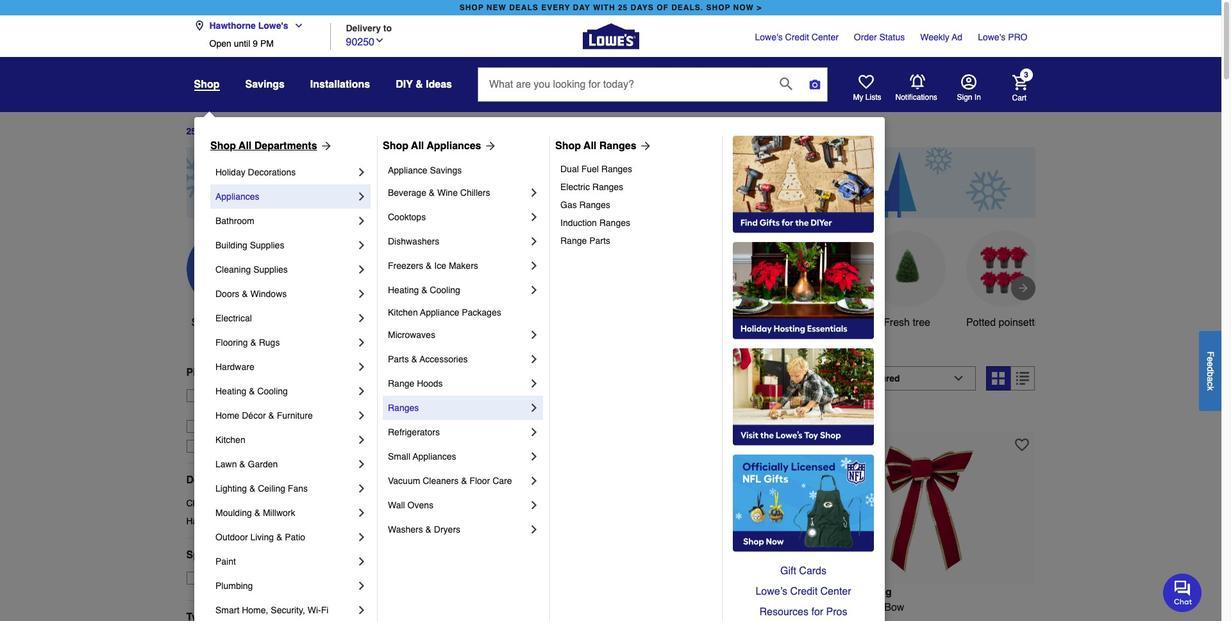 Task type: locate. For each thing, give the bounding box(es) containing it.
bathroom link
[[215, 209, 355, 233]]

holiday up 8.5-
[[822, 587, 859, 599]]

lowe's home improvement notification center image
[[910, 74, 925, 90]]

all down 25 days of deals link
[[239, 140, 252, 152]]

chevron right image for smart home, security, wi-fi
[[355, 605, 368, 618]]

packages
[[462, 308, 501, 318]]

wall ovens
[[388, 501, 434, 511]]

ft inside 100-count 20.62-ft multicolor incandescent plug-in christmas string lights
[[679, 603, 685, 614]]

savings button right "makers"
[[479, 231, 556, 331]]

shop inside button
[[191, 317, 215, 329]]

living down "hanukkah decorations" 'link'
[[250, 533, 274, 543]]

0 horizontal spatial 20.62-
[[427, 603, 456, 614]]

arrow right image up dual fuel ranges link
[[636, 140, 652, 153]]

& right décor at the left of page
[[268, 411, 274, 421]]

f e e d b a c k
[[1206, 352, 1216, 391]]

dryers
[[434, 525, 460, 535]]

lights inside 100-count 20.62-ft multicolor incandescent plug-in christmas string lights
[[713, 618, 741, 622]]

1 horizontal spatial arrow right image
[[1017, 282, 1029, 295]]

in inside 100-count 20.62-ft multicolor incandescent plug-in christmas string lights
[[623, 618, 632, 622]]

compare inside 1001813120 "element"
[[400, 411, 437, 421]]

chevron right image for small appliances
[[528, 451, 541, 464]]

holiday for holiday decorations
[[215, 167, 245, 178]]

0 vertical spatial pickup
[[186, 367, 220, 379]]

range
[[560, 236, 587, 246], [388, 379, 414, 389]]

installations button
[[310, 73, 370, 96]]

nearby
[[290, 404, 318, 414]]

all inside button
[[218, 317, 229, 329]]

0 vertical spatial appliance
[[388, 165, 427, 176]]

shop up appliance savings
[[383, 140, 408, 152]]

& right 'store'
[[249, 387, 255, 397]]

holiday decorations link
[[215, 160, 355, 185]]

1 horizontal spatial living
[[416, 587, 447, 599]]

lowe's credit center link
[[733, 582, 874, 603]]

1 incandescent from the left
[[494, 603, 555, 614]]

offers
[[225, 550, 255, 562]]

savings down pm
[[245, 79, 285, 90]]

chevron right image for beverage & wine chillers
[[528, 187, 541, 199]]

0 vertical spatial heating
[[388, 285, 419, 296]]

wall
[[388, 501, 405, 511]]

holiday down of
[[215, 167, 245, 178]]

1 string from the left
[[437, 618, 464, 622]]

shop down 'open'
[[194, 79, 220, 90]]

shop for shop all appliances
[[383, 140, 408, 152]]

white inside white button
[[796, 317, 823, 329]]

1 compare from the left
[[400, 411, 437, 421]]

1 20.62- from the left
[[427, 603, 456, 614]]

1 horizontal spatial chevron down image
[[374, 35, 385, 45]]

2 horizontal spatial shop
[[555, 140, 581, 152]]

chevron right image for outdoor living & patio
[[355, 532, 368, 544]]

w
[[850, 603, 860, 614]]

gas ranges link
[[560, 196, 713, 214]]

1 horizontal spatial in
[[623, 618, 632, 622]]

furniture
[[277, 411, 313, 421]]

2 e from the top
[[1206, 362, 1216, 367]]

credit inside "link"
[[790, 587, 818, 598]]

microwaves
[[388, 330, 435, 340]]

2 horizontal spatial savings
[[499, 317, 535, 329]]

credit up search icon
[[785, 32, 809, 42]]

credit up resources for pros link
[[790, 587, 818, 598]]

christmas inside 100-count 20.62-ft multicolor incandescent plug-in christmas string lights
[[634, 618, 681, 622]]

living inside holiday living 8.5-in w red bow
[[862, 587, 892, 599]]

on
[[209, 574, 221, 584]]

25
[[618, 3, 628, 12], [186, 127, 196, 137]]

100-count 20.62-ft multicolor incandescent plug-in christmas string lights
[[599, 603, 795, 622]]

lawn & garden link
[[215, 453, 355, 477]]

appliances link
[[215, 185, 355, 209]]

chevron right image
[[355, 166, 368, 179], [355, 215, 368, 228], [528, 235, 541, 248], [355, 288, 368, 301], [528, 329, 541, 342], [355, 337, 368, 349], [528, 353, 541, 366], [528, 378, 541, 391], [355, 385, 368, 398], [528, 402, 541, 415], [355, 410, 368, 423], [528, 426, 541, 439], [528, 451, 541, 464], [355, 483, 368, 496], [528, 500, 541, 512], [355, 507, 368, 520], [528, 524, 541, 537], [355, 580, 368, 593]]

all
[[239, 140, 252, 152], [411, 140, 424, 152], [584, 140, 597, 152], [218, 317, 229, 329]]

ranges up induction ranges
[[579, 200, 610, 210]]

1 horizontal spatial string
[[684, 618, 710, 622]]

shop new deals every day with 25 days of deals. shop now >
[[460, 3, 762, 12]]

deals
[[509, 3, 539, 12]]

ceiling
[[258, 484, 285, 494]]

parts down induction ranges
[[589, 236, 610, 246]]

5013254527 element
[[822, 409, 882, 422]]

every
[[541, 3, 570, 12]]

2 string from the left
[[684, 618, 710, 622]]

in down 'parts & accessories' link
[[470, 373, 482, 391]]

delivery up free store pickup today at:
[[233, 367, 273, 379]]

0 vertical spatial credit
[[785, 32, 809, 42]]

supplies for cleaning supplies
[[253, 265, 288, 275]]

of
[[657, 3, 669, 12]]

lowe's
[[258, 21, 288, 31], [755, 32, 783, 42], [978, 32, 1006, 42], [251, 404, 279, 414]]

in inside button
[[975, 93, 981, 102]]

1 horizontal spatial heating
[[388, 285, 419, 296]]

christmas decorations link
[[186, 497, 356, 510]]

arrow right image up holiday decorations link
[[317, 140, 333, 153]]

supplies up windows
[[253, 265, 288, 275]]

for
[[811, 607, 823, 619]]

1 horizontal spatial range
[[560, 236, 587, 246]]

1 shop from the left
[[460, 3, 484, 12]]

range for range hoods
[[388, 379, 414, 389]]

sale
[[224, 574, 242, 584]]

gift
[[780, 566, 796, 578]]

198 products in holiday decorations
[[377, 373, 635, 391]]

living up red
[[862, 587, 892, 599]]

0 vertical spatial range
[[560, 236, 587, 246]]

chevron right image for paint
[[355, 556, 368, 569]]

kitchen up microwaves
[[388, 308, 418, 318]]

pickup & delivery
[[186, 367, 273, 379]]

appliance up the microwaves link on the bottom of the page
[[420, 308, 459, 318]]

chevron right image for electrical
[[355, 312, 368, 325]]

2 vertical spatial appliances
[[413, 452, 456, 462]]

2 ft from the left
[[679, 603, 685, 614]]

lowe's pro link
[[978, 31, 1028, 44]]

100- inside 100-count 20.62-ft multicolor incandescent plug-in christmas string lights
[[599, 603, 620, 614]]

1 horizontal spatial kitchen
[[388, 308, 418, 318]]

e up d
[[1206, 357, 1216, 362]]

savings up wine
[[430, 165, 462, 176]]

count inside holiday living 100-count 20.62-ft white incandescent plug- in christmas string lights
[[397, 603, 425, 614]]

& left wine
[[429, 188, 435, 198]]

a
[[1206, 377, 1216, 382]]

shop left new
[[460, 3, 484, 12]]

1 horizontal spatial in
[[839, 603, 847, 614]]

0 horizontal spatial in
[[470, 373, 482, 391]]

arrow right image inside 'shop all departments' link
[[317, 140, 333, 153]]

shop down '25 days of deals'
[[210, 140, 236, 152]]

chevron right image for kitchen
[[355, 434, 368, 447]]

windows
[[250, 289, 287, 299]]

hanukkah decorations link
[[186, 515, 356, 528]]

free store pickup today at:
[[206, 391, 316, 401]]

holiday down 'parts & accessories' link
[[486, 373, 542, 391]]

1 shop from the left
[[210, 140, 236, 152]]

christmas inside holiday living 100-count 20.62-ft white incandescent plug- in christmas string lights
[[388, 618, 434, 622]]

0 horizontal spatial parts
[[388, 355, 409, 365]]

lights
[[467, 618, 494, 622], [713, 618, 741, 622]]

e up b
[[1206, 362, 1216, 367]]

0 horizontal spatial range
[[388, 379, 414, 389]]

flooring & rugs
[[215, 338, 280, 348]]

living for patio
[[250, 533, 274, 543]]

0 horizontal spatial compare
[[400, 411, 437, 421]]

0 vertical spatial in
[[470, 373, 482, 391]]

arrow right image for appliances
[[481, 140, 497, 153]]

1 horizontal spatial arrow right image
[[636, 140, 652, 153]]

shop all appliances
[[383, 140, 481, 152]]

2 count from the left
[[620, 603, 647, 614]]

string inside 100-count 20.62-ft multicolor incandescent plug-in christmas string lights
[[684, 618, 710, 622]]

beverage
[[388, 188, 426, 198]]

cooling up hawthorne lowe's & nearby stores
[[257, 387, 288, 397]]

shop left electrical
[[191, 317, 215, 329]]

0 horizontal spatial heart outline image
[[793, 438, 807, 452]]

1 vertical spatial shop
[[191, 317, 215, 329]]

departments element
[[186, 474, 356, 487]]

1 vertical spatial range
[[388, 379, 414, 389]]

0 horizontal spatial string
[[437, 618, 464, 622]]

chevron down image
[[288, 21, 304, 31], [374, 35, 385, 45]]

shop
[[460, 3, 484, 12], [706, 3, 731, 12]]

all for appliances
[[411, 140, 424, 152]]

0 vertical spatial arrow right image
[[317, 140, 333, 153]]

0 vertical spatial parts
[[589, 236, 610, 246]]

heating & cooling up décor at the left of page
[[215, 387, 288, 397]]

chevron right image for cooktops
[[528, 211, 541, 224]]

incandescent inside holiday living 100-count 20.62-ft white incandescent plug- in christmas string lights
[[494, 603, 555, 614]]

arrow right image inside "shop all appliances" link
[[481, 140, 497, 153]]

1 horizontal spatial heating & cooling link
[[388, 278, 528, 303]]

1 horizontal spatial shop
[[383, 140, 408, 152]]

1 horizontal spatial 100-
[[599, 603, 620, 614]]

dual fuel ranges link
[[560, 160, 713, 178]]

1 horizontal spatial savings button
[[479, 231, 556, 331]]

0 horizontal spatial white
[[465, 603, 491, 614]]

ranges down the gas ranges link
[[599, 218, 630, 228]]

compare inside 5013254527 element
[[845, 411, 882, 421]]

shop for shop
[[194, 79, 220, 90]]

1 100- from the left
[[377, 603, 397, 614]]

plug- inside holiday living 100-count 20.62-ft white incandescent plug- in christmas string lights
[[558, 603, 582, 614]]

smart
[[215, 606, 239, 616]]

delivery up the lawn & garden
[[225, 442, 258, 452]]

lowe's home improvement cart image
[[1012, 75, 1028, 90]]

25 right with
[[618, 3, 628, 12]]

1 vertical spatial kitchen
[[215, 435, 245, 446]]

all up fuel
[[584, 140, 597, 152]]

deals up flooring & rugs
[[232, 317, 258, 329]]

center inside "link"
[[820, 587, 851, 598]]

chevron right image for doors & windows
[[355, 288, 368, 301]]

1 arrow right image from the left
[[481, 140, 497, 153]]

range left hoods
[[388, 379, 414, 389]]

red
[[863, 603, 882, 614]]

wine
[[437, 188, 458, 198]]

beverage & wine chillers link
[[388, 181, 528, 205]]

shop all appliances link
[[383, 139, 497, 154]]

center up 8.5-
[[820, 587, 851, 598]]

security,
[[271, 606, 305, 616]]

chevron right image for wall ovens
[[528, 500, 541, 512]]

2 arrow right image from the left
[[636, 140, 652, 153]]

2 horizontal spatial living
[[862, 587, 892, 599]]

savings inside button
[[499, 317, 535, 329]]

living down 'washers & dryers'
[[416, 587, 447, 599]]

dual fuel ranges
[[560, 164, 632, 174]]

2 lights from the left
[[713, 618, 741, 622]]

holiday inside holiday living 100-count 20.62-ft white incandescent plug- in christmas string lights
[[377, 587, 414, 599]]

chevron right image
[[528, 187, 541, 199], [355, 190, 368, 203], [528, 211, 541, 224], [355, 239, 368, 252], [528, 260, 541, 273], [355, 264, 368, 276], [528, 284, 541, 297], [355, 312, 368, 325], [355, 361, 368, 374], [355, 434, 368, 447], [355, 458, 368, 471], [528, 475, 541, 488], [355, 532, 368, 544], [355, 556, 368, 569], [355, 605, 368, 618]]

in left 'w'
[[839, 603, 847, 614]]

hanging decoration button
[[674, 231, 751, 346]]

holiday inside holiday living 8.5-in w red bow
[[822, 587, 859, 599]]

parts up "198"
[[388, 355, 409, 365]]

incandescent inside 100-count 20.62-ft multicolor incandescent plug-in christmas string lights
[[734, 603, 795, 614]]

delivery up 90250
[[346, 23, 381, 33]]

0 vertical spatial shop
[[194, 79, 220, 90]]

appliances up appliance savings link
[[427, 140, 481, 152]]

0 horizontal spatial arrow right image
[[317, 140, 333, 153]]

0 horizontal spatial savings button
[[245, 73, 285, 96]]

0 horizontal spatial pickup
[[186, 367, 220, 379]]

pickup up free
[[186, 367, 220, 379]]

chevron right image for bathroom
[[355, 215, 368, 228]]

living inside holiday living 100-count 20.62-ft white incandescent plug- in christmas string lights
[[416, 587, 447, 599]]

0 horizontal spatial 25
[[186, 127, 196, 137]]

chevron right image for moulding & millwork
[[355, 507, 368, 520]]

1 vertical spatial 25
[[186, 127, 196, 137]]

departments
[[254, 140, 317, 152], [186, 475, 249, 487]]

1 horizontal spatial cooling
[[430, 285, 460, 296]]

arrow right image up poinsettia
[[1017, 282, 1029, 295]]

lowe's home improvement lists image
[[858, 74, 874, 90]]

0 vertical spatial kitchen
[[388, 308, 418, 318]]

0 vertical spatial supplies
[[250, 240, 284, 251]]

home décor & furniture
[[215, 411, 313, 421]]

1 horizontal spatial departments
[[254, 140, 317, 152]]

plug- inside 100-count 20.62-ft multicolor incandescent plug-in christmas string lights
[[599, 618, 623, 622]]

2 horizontal spatial in
[[975, 93, 981, 102]]

1 vertical spatial deals
[[232, 317, 258, 329]]

hawthorne for hawthorne lowe's
[[209, 21, 256, 31]]

0 horizontal spatial 100-
[[377, 603, 397, 614]]

in inside holiday living 100-count 20.62-ft white incandescent plug- in christmas string lights
[[377, 618, 385, 622]]

plumbing
[[215, 582, 253, 592]]

deals.
[[671, 3, 704, 12]]

all for deals
[[218, 317, 229, 329]]

lights inside holiday living 100-count 20.62-ft white incandescent plug- in christmas string lights
[[467, 618, 494, 622]]

heating & cooling down freezers & ice makers
[[388, 285, 460, 296]]

compare for 1001813120 "element"
[[400, 411, 437, 421]]

1 vertical spatial savings
[[430, 165, 462, 176]]

all up flooring
[[218, 317, 229, 329]]

1 horizontal spatial ft
[[679, 603, 685, 614]]

cleaners
[[423, 476, 459, 487]]

heart outline image
[[793, 438, 807, 452], [1015, 438, 1029, 452]]

1 horizontal spatial 20.62-
[[650, 603, 679, 614]]

0 horizontal spatial plug-
[[558, 603, 582, 614]]

range for range parts
[[560, 236, 587, 246]]

1 horizontal spatial shop
[[706, 3, 731, 12]]

ft inside holiday living 100-count 20.62-ft white incandescent plug- in christmas string lights
[[456, 603, 462, 614]]

1 heart outline image from the left
[[793, 438, 807, 452]]

2 100- from the left
[[599, 603, 620, 614]]

departments up holiday decorations link
[[254, 140, 317, 152]]

1 vertical spatial heating & cooling link
[[215, 380, 355, 404]]

2 shop from the left
[[706, 3, 731, 12]]

chevron right image for appliances
[[355, 190, 368, 203]]

1 vertical spatial white
[[465, 603, 491, 614]]

0 horizontal spatial lights
[[467, 618, 494, 622]]

cooling
[[430, 285, 460, 296], [257, 387, 288, 397]]

heating & cooling link
[[388, 278, 528, 303], [215, 380, 355, 404]]

shop inside shop all ranges link
[[555, 140, 581, 152]]

shop left now
[[706, 3, 731, 12]]

chevron right image for hardware
[[355, 361, 368, 374]]

range parts
[[560, 236, 610, 246]]

arrow right image
[[481, 140, 497, 153], [636, 140, 652, 153]]

center left order
[[812, 32, 839, 42]]

holiday down washers on the bottom of the page
[[377, 587, 414, 599]]

white
[[796, 317, 823, 329], [465, 603, 491, 614]]

electric ranges link
[[560, 178, 713, 196]]

2 shop from the left
[[383, 140, 408, 152]]

savings up 198 products in holiday decorations
[[499, 317, 535, 329]]

2 incandescent from the left
[[734, 603, 795, 614]]

0 vertical spatial heating & cooling
[[388, 285, 460, 296]]

0 vertical spatial savings
[[245, 79, 285, 90]]

home décor & furniture link
[[215, 404, 355, 428]]

shop for shop all deals
[[191, 317, 215, 329]]

chat invite button image
[[1163, 574, 1202, 613]]

2 20.62- from the left
[[650, 603, 679, 614]]

2 compare from the left
[[845, 411, 882, 421]]

1 horizontal spatial compare
[[845, 411, 882, 421]]

vacuum cleaners & floor care
[[388, 476, 512, 487]]

count
[[397, 603, 425, 614], [620, 603, 647, 614]]

arrow right image up appliance savings link
[[481, 140, 497, 153]]

decorations inside 'link'
[[229, 517, 277, 527]]

departments down the lawn
[[186, 475, 249, 487]]

0 horizontal spatial shop
[[210, 140, 236, 152]]

heating down pickup & delivery
[[215, 387, 246, 397]]

1 vertical spatial appliances
[[215, 192, 259, 202]]

0 horizontal spatial living
[[250, 533, 274, 543]]

freezers & ice makers link
[[388, 254, 528, 278]]

1 horizontal spatial plug-
[[599, 618, 623, 622]]

0 vertical spatial cooling
[[430, 285, 460, 296]]

0 vertical spatial center
[[812, 32, 839, 42]]

rugs
[[259, 338, 280, 348]]

& up 'store'
[[223, 367, 230, 379]]

savings button down pm
[[245, 73, 285, 96]]

pro
[[1008, 32, 1028, 42]]

0 horizontal spatial departments
[[186, 475, 249, 487]]

100- inside holiday living 100-count 20.62-ft white incandescent plug- in christmas string lights
[[377, 603, 397, 614]]

count inside 100-count 20.62-ft multicolor incandescent plug-in christmas string lights
[[620, 603, 647, 614]]

kitchen down home
[[215, 435, 245, 446]]

1 horizontal spatial incandescent
[[734, 603, 795, 614]]

cooling up kitchen appliance packages
[[430, 285, 460, 296]]

appliances up bathroom
[[215, 192, 259, 202]]

0 horizontal spatial arrow right image
[[481, 140, 497, 153]]

pickup up hawthorne lowe's & nearby stores
[[250, 391, 277, 401]]

range down induction
[[560, 236, 587, 246]]

1 count from the left
[[397, 603, 425, 614]]

& left ceiling
[[249, 484, 255, 494]]

2 vertical spatial savings
[[499, 317, 535, 329]]

1 vertical spatial arrow right image
[[1017, 282, 1029, 295]]

0 vertical spatial heating & cooling link
[[388, 278, 528, 303]]

chevron right image for flooring & rugs
[[355, 337, 368, 349]]

lawn & garden
[[215, 460, 278, 470]]

1 ft from the left
[[456, 603, 462, 614]]

with
[[593, 3, 615, 12]]

1 horizontal spatial heating & cooling
[[388, 285, 460, 296]]

vacuum cleaners & floor care link
[[388, 469, 528, 494]]

heating down freezers
[[388, 285, 419, 296]]

deals right of
[[234, 127, 258, 137]]

1 lights from the left
[[467, 618, 494, 622]]

1 vertical spatial supplies
[[253, 265, 288, 275]]

1 vertical spatial plug-
[[599, 618, 623, 622]]

open until 9 pm
[[209, 38, 274, 49]]

appliances up "cleaners"
[[413, 452, 456, 462]]

shop up the dual
[[555, 140, 581, 152]]

0 horizontal spatial chevron down image
[[288, 21, 304, 31]]

arrow right image
[[317, 140, 333, 153], [1017, 282, 1029, 295]]

appliance up beverage
[[388, 165, 427, 176]]

& down today
[[282, 404, 288, 414]]

until
[[234, 38, 250, 49]]

plug-
[[558, 603, 582, 614], [599, 618, 623, 622]]

& up range hoods
[[411, 355, 417, 365]]

moulding & millwork link
[[215, 501, 355, 526]]

1 horizontal spatial white
[[796, 317, 823, 329]]

0 vertical spatial plug-
[[558, 603, 582, 614]]

fresh tree button
[[869, 231, 945, 331]]

holiday hosting essentials. image
[[733, 242, 874, 340]]

location image
[[194, 21, 204, 31]]

0 vertical spatial deals
[[234, 127, 258, 137]]

credit for lowe's
[[790, 587, 818, 598]]

0 vertical spatial 25
[[618, 3, 628, 12]]

20.62-
[[427, 603, 456, 614], [650, 603, 679, 614]]

hawthorne down 'store'
[[206, 404, 249, 414]]

25 left days
[[186, 127, 196, 137]]

0 vertical spatial hawthorne
[[209, 21, 256, 31]]

chevron right image for plumbing
[[355, 580, 368, 593]]

hawthorne up "open until 9 pm"
[[209, 21, 256, 31]]

shop all ranges link
[[555, 139, 652, 154]]

0 horizontal spatial in
[[377, 618, 385, 622]]

supplies up cleaning supplies
[[250, 240, 284, 251]]

shop inside 'shop all departments' link
[[210, 140, 236, 152]]

2 horizontal spatial christmas
[[634, 618, 681, 622]]

ranges up dual fuel ranges link
[[599, 140, 636, 152]]

range inside 'link'
[[388, 379, 414, 389]]

appliances inside 'link'
[[215, 192, 259, 202]]

1 vertical spatial credit
[[790, 587, 818, 598]]

chevron right image for washers & dryers
[[528, 524, 541, 537]]

patio
[[285, 533, 305, 543]]

deals
[[234, 127, 258, 137], [232, 317, 258, 329]]

hardware
[[215, 362, 254, 373]]

& down freezers & ice makers
[[421, 285, 427, 296]]

3 shop from the left
[[555, 140, 581, 152]]

shop inside "shop all appliances" link
[[383, 140, 408, 152]]

hardware link
[[215, 355, 355, 380]]

chevron right image for parts & accessories
[[528, 353, 541, 366]]

0 vertical spatial chevron down image
[[288, 21, 304, 31]]

None search field
[[478, 67, 828, 113]]

all up appliance savings
[[411, 140, 424, 152]]

& right diy
[[416, 79, 423, 90]]

1 e from the top
[[1206, 357, 1216, 362]]

arrow right image inside shop all ranges link
[[636, 140, 652, 153]]

compare for 5013254527 element
[[845, 411, 882, 421]]

1 vertical spatial savings button
[[479, 231, 556, 331]]

0 horizontal spatial ft
[[456, 603, 462, 614]]



Task type: vqa. For each thing, say whether or not it's contained in the screenshot.
Building Supplies link
yes



Task type: describe. For each thing, give the bounding box(es) containing it.
ranges down dual fuel ranges on the top
[[592, 182, 623, 192]]

pm
[[260, 38, 274, 49]]

of
[[223, 127, 231, 137]]

living for in
[[862, 587, 892, 599]]

chevron down image inside the hawthorne lowe's button
[[288, 21, 304, 31]]

store
[[226, 391, 248, 401]]

bow
[[884, 603, 904, 614]]

hawthorne for hawthorne lowe's & nearby stores
[[206, 404, 249, 414]]

freezers
[[388, 261, 423, 271]]

lowe's up pm
[[258, 21, 288, 31]]

1 vertical spatial cooling
[[257, 387, 288, 397]]

smart home, security, wi-fi
[[215, 606, 329, 616]]

0 horizontal spatial heating & cooling link
[[215, 380, 355, 404]]

center for lowe's credit center
[[820, 587, 851, 598]]

arrow right image for ranges
[[636, 140, 652, 153]]

chevron right image for refrigerators
[[528, 426, 541, 439]]

0 horizontal spatial christmas
[[186, 499, 227, 509]]

0 horizontal spatial heating
[[215, 387, 246, 397]]

1 vertical spatial heating & cooling
[[215, 387, 288, 397]]

bathroom
[[215, 216, 254, 226]]

list view image
[[1017, 372, 1029, 385]]

& right the lawn
[[239, 460, 245, 470]]

& left patio
[[276, 533, 282, 543]]

kitchen for kitchen appliance packages
[[388, 308, 418, 318]]

2 vertical spatial delivery
[[225, 442, 258, 452]]

decoration
[[688, 333, 736, 344]]

days
[[631, 3, 654, 12]]

appliance savings link
[[388, 160, 541, 181]]

refrigerators
[[388, 428, 440, 438]]

chevron right image for building supplies
[[355, 239, 368, 252]]

& left ice
[[426, 261, 432, 271]]

moulding & millwork
[[215, 508, 295, 519]]

outdoor living & patio link
[[215, 526, 355, 550]]

0 vertical spatial appliances
[[427, 140, 481, 152]]

1 vertical spatial departments
[[186, 475, 249, 487]]

Search Query text field
[[478, 68, 769, 101]]

special offers
[[186, 550, 255, 562]]

camera image
[[809, 78, 821, 91]]

doors & windows link
[[215, 282, 355, 307]]

resources for pros
[[760, 607, 847, 619]]

sign in button
[[957, 74, 981, 103]]

holiday for holiday living 8.5-in w red bow
[[822, 587, 859, 599]]

center for lowe's credit center
[[812, 32, 839, 42]]

kitchen appliance packages
[[388, 308, 501, 318]]

1 vertical spatial delivery
[[233, 367, 273, 379]]

pros
[[826, 607, 847, 619]]

lowe's left pro
[[978, 32, 1006, 42]]

1 horizontal spatial parts
[[589, 236, 610, 246]]

& left dryers
[[426, 525, 432, 535]]

on sale
[[209, 574, 242, 584]]

0 vertical spatial delivery
[[346, 23, 381, 33]]

ranges link
[[388, 396, 528, 421]]

chevron right image for ranges
[[528, 402, 541, 415]]

officially licensed n f l gifts. shop now. image
[[733, 455, 874, 553]]

products
[[407, 373, 466, 391]]

chevron right image for lawn & garden
[[355, 458, 368, 471]]

hawthorne lowe's
[[209, 21, 288, 31]]

hawthorne lowe's button
[[194, 13, 309, 38]]

9
[[253, 38, 258, 49]]

weekly
[[920, 32, 950, 42]]

lowe's
[[756, 587, 787, 598]]

shop for shop all ranges
[[555, 140, 581, 152]]

electrical
[[215, 314, 252, 324]]

sign
[[957, 93, 972, 102]]

diy
[[396, 79, 413, 90]]

plumbing link
[[215, 575, 355, 599]]

sign in
[[957, 93, 981, 102]]

tree
[[913, 317, 930, 329]]

0 vertical spatial savings button
[[245, 73, 285, 96]]

deals inside button
[[232, 317, 258, 329]]

100-count 20.62-ft multicolor incandescent plug-in christmas string lights link
[[599, 587, 813, 622]]

white inside holiday living 100-count 20.62-ft white incandescent plug- in christmas string lights
[[465, 603, 491, 614]]

weekly ad link
[[920, 31, 963, 44]]

poinsettia
[[999, 317, 1043, 329]]

chevron down image inside 90250 button
[[374, 35, 385, 45]]

chevron right image for heating & cooling
[[528, 284, 541, 297]]

f e e d b a c k button
[[1199, 331, 1222, 411]]

lowe's down >
[[755, 32, 783, 42]]

chevron right image for range hoods
[[528, 378, 541, 391]]

visit the lowe's toy shop. image
[[733, 349, 874, 446]]

all for departments
[[239, 140, 252, 152]]

kitchen link
[[215, 428, 355, 453]]

gift cards
[[780, 566, 827, 578]]

shop for shop all departments
[[210, 140, 236, 152]]

shop new deals every day with 25 days of deals. shop now > link
[[457, 0, 765, 15]]

lowe's home improvement account image
[[961, 74, 976, 90]]

flooring & rugs link
[[215, 331, 355, 355]]

find gifts for the diyer. image
[[733, 136, 874, 233]]

small appliances link
[[388, 445, 528, 469]]

chevron right image for vacuum cleaners & floor care
[[528, 475, 541, 488]]

in inside holiday living 8.5-in w red bow
[[839, 603, 847, 614]]

lists
[[866, 93, 881, 102]]

chevron right image for heating & cooling
[[355, 385, 368, 398]]

k
[[1206, 386, 1216, 391]]

chevron right image for freezers & ice makers
[[528, 260, 541, 273]]

1001813120 element
[[377, 409, 437, 422]]

& right doors
[[242, 289, 248, 299]]

range hoods
[[388, 379, 443, 389]]

& left millwork
[[254, 508, 260, 519]]

lowe's down free store pickup today at:
[[251, 404, 279, 414]]

decorations for holiday decorations
[[248, 167, 296, 178]]

decorations for christmas decorations
[[229, 499, 277, 509]]

cleaning supplies
[[215, 265, 288, 275]]

ranges up refrigerators
[[388, 403, 419, 414]]

1 vertical spatial appliance
[[420, 308, 459, 318]]

accessories
[[420, 355, 468, 365]]

all for ranges
[[584, 140, 597, 152]]

20.62- inside 100-count 20.62-ft multicolor incandescent plug-in christmas string lights
[[650, 603, 679, 614]]

ovens
[[408, 501, 434, 511]]

paint link
[[215, 550, 355, 575]]

chevron right image for holiday decorations
[[355, 166, 368, 179]]

gas
[[560, 200, 577, 210]]

b
[[1206, 372, 1216, 377]]

weekly ad
[[920, 32, 963, 42]]

hawthorne lowe's & nearby stores button
[[206, 403, 344, 415]]

living for count
[[416, 587, 447, 599]]

supplies for building supplies
[[250, 240, 284, 251]]

1 vertical spatial parts
[[388, 355, 409, 365]]

chillers
[[460, 188, 490, 198]]

25 days of deals. shop new deals every day. while supplies last. image
[[186, 147, 1035, 218]]

& left rugs
[[250, 338, 256, 348]]

1 horizontal spatial 25
[[618, 3, 628, 12]]

chevron right image for dishwashers
[[528, 235, 541, 248]]

potted poinsettia button
[[966, 231, 1043, 331]]

chevron right image for microwaves
[[528, 329, 541, 342]]

holiday for holiday living 100-count 20.62-ft white incandescent plug- in christmas string lights
[[377, 587, 414, 599]]

2 heart outline image from the left
[[1015, 438, 1029, 452]]

20.62- inside holiday living 100-count 20.62-ft white incandescent plug- in christmas string lights
[[427, 603, 456, 614]]

1 horizontal spatial savings
[[430, 165, 462, 176]]

d
[[1206, 367, 1216, 372]]

washers & dryers link
[[388, 518, 528, 542]]

chevron right image for lighting & ceiling fans
[[355, 483, 368, 496]]

string inside holiday living 100-count 20.62-ft white incandescent plug- in christmas string lights
[[437, 618, 464, 622]]

status
[[879, 32, 905, 42]]

chevron right image for cleaning supplies
[[355, 264, 368, 276]]

induction ranges
[[560, 218, 630, 228]]

25 days of deals
[[186, 127, 258, 137]]

lowe's home improvement logo image
[[583, 8, 639, 64]]

grid view image
[[992, 372, 1005, 385]]

credit for lowe's
[[785, 32, 809, 42]]

range hoods link
[[388, 372, 528, 396]]

shop button
[[194, 78, 220, 91]]

cooktops
[[388, 212, 426, 223]]

holiday living 8.5-in w red bow
[[822, 587, 904, 614]]

lowe's credit center
[[755, 32, 839, 42]]

decorations for hanukkah decorations
[[229, 517, 277, 527]]

beverage & wine chillers
[[388, 188, 490, 198]]

search image
[[780, 77, 793, 90]]

washers & dryers
[[388, 525, 460, 535]]

now
[[733, 3, 754, 12]]

diy & ideas
[[396, 79, 452, 90]]

1 horizontal spatial pickup
[[250, 391, 277, 401]]

washers
[[388, 525, 423, 535]]

ranges down shop all ranges link
[[601, 164, 632, 174]]

kitchen for kitchen
[[215, 435, 245, 446]]

electric
[[560, 182, 590, 192]]

notifications
[[895, 93, 937, 102]]

dual
[[560, 164, 579, 174]]

hanukkah decorations
[[186, 517, 277, 527]]

& left the floor
[[461, 476, 467, 487]]

open
[[209, 38, 231, 49]]

chevron right image for home décor & furniture
[[355, 410, 368, 423]]

lowe's credit center
[[756, 587, 851, 598]]

order status
[[854, 32, 905, 42]]

microwaves link
[[388, 323, 528, 348]]

lighting
[[215, 484, 247, 494]]



